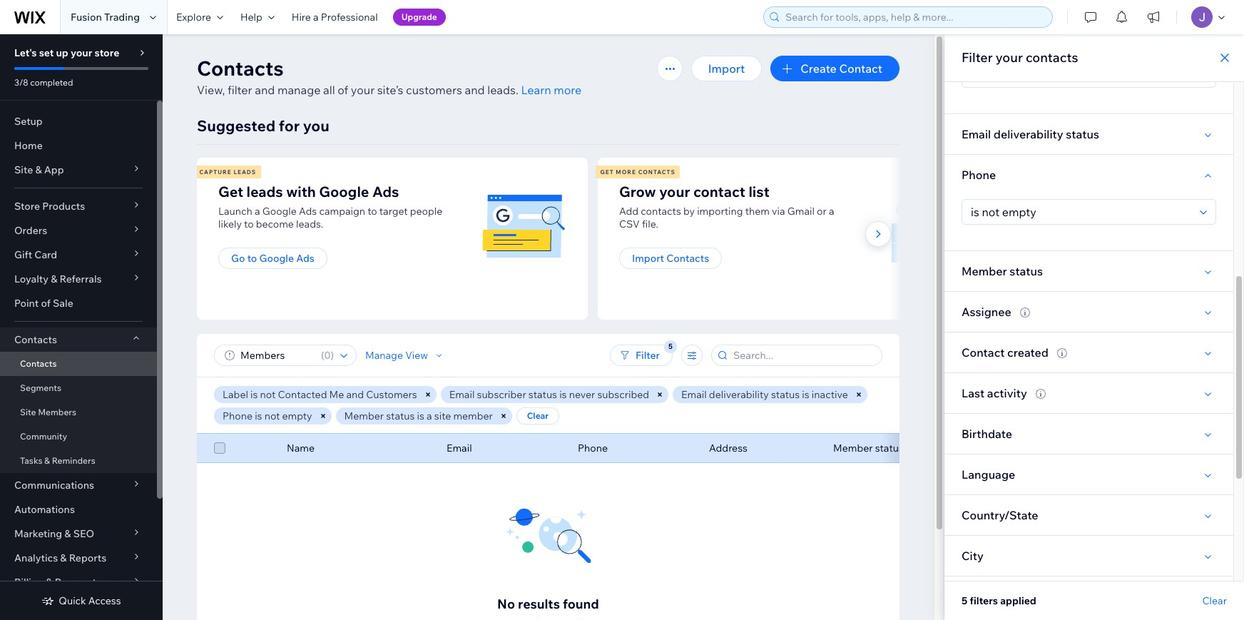 Task type: vqa. For each thing, say whether or not it's contained in the screenshot.
The 1 button
no



Task type: locate. For each thing, give the bounding box(es) containing it.
store
[[14, 200, 40, 213]]

1 horizontal spatial member status
[[962, 264, 1043, 278]]

birthdate
[[962, 427, 1012, 441]]

more
[[616, 168, 636, 176]]

1 vertical spatial ads
[[299, 205, 317, 218]]

1 horizontal spatial clear
[[1203, 594, 1227, 607]]

1 vertical spatial select an option field
[[967, 200, 1196, 224]]

& for billing
[[46, 576, 52, 589]]

site down segments
[[20, 407, 36, 417]]

import for import contacts
[[632, 252, 664, 265]]

&
[[35, 163, 42, 176], [51, 273, 57, 285], [44, 455, 50, 466], [64, 527, 71, 540], [60, 552, 67, 564], [46, 576, 52, 589]]

sidebar element
[[0, 34, 163, 620]]

filter your contacts
[[962, 49, 1079, 66]]

0 vertical spatial not
[[260, 388, 276, 401]]

is
[[251, 388, 258, 401], [560, 388, 567, 401], [802, 388, 810, 401], [255, 410, 262, 422], [417, 410, 424, 422]]

for
[[279, 116, 300, 135]]

leads. left 'learn' on the left top
[[487, 83, 519, 97]]

2 horizontal spatial member
[[962, 264, 1007, 278]]

0 vertical spatial leads.
[[487, 83, 519, 97]]

5 filters applied
[[962, 594, 1037, 607]]

products
[[42, 200, 85, 213]]

1 horizontal spatial import
[[708, 61, 745, 76]]

setup link
[[0, 109, 157, 133]]

contact created
[[962, 345, 1049, 360]]

contacts inside contacts view, filter and manage all of your site's customers and leads. learn more
[[197, 56, 284, 81]]

no results found
[[497, 596, 599, 612]]

contacts view, filter and manage all of your site's customers and leads. learn more
[[197, 56, 582, 97]]

and right filter
[[255, 83, 275, 97]]

contacts
[[197, 56, 284, 81], [667, 252, 709, 265], [14, 333, 57, 346], [20, 358, 57, 369]]

leads. inside contacts view, filter and manage all of your site's customers and leads. learn more
[[487, 83, 519, 97]]

0 vertical spatial google
[[319, 183, 369, 201]]

1 vertical spatial contacts
[[641, 205, 681, 218]]

and right customers
[[465, 83, 485, 97]]

tasks & reminders
[[20, 455, 95, 466]]

of right all
[[338, 83, 348, 97]]

create contact button
[[771, 56, 900, 81]]

0 horizontal spatial contacts
[[641, 205, 681, 218]]

0
[[324, 349, 331, 362]]

& left app
[[35, 163, 42, 176]]

contacts up filter
[[197, 56, 284, 81]]

list
[[195, 158, 995, 320]]

phone down never
[[578, 442, 608, 455]]

google down become
[[259, 252, 294, 265]]

ads up target
[[372, 183, 399, 201]]

import for import
[[708, 61, 745, 76]]

to right go
[[247, 252, 257, 265]]

orders
[[14, 224, 47, 237]]

deliverability for email deliverability status
[[994, 127, 1064, 141]]

site & app
[[14, 163, 64, 176]]

a down leads
[[255, 205, 260, 218]]

0 horizontal spatial of
[[41, 297, 51, 310]]

manage
[[278, 83, 321, 97]]

1 horizontal spatial clear button
[[1203, 594, 1227, 607]]

member status is a site member
[[344, 410, 493, 422]]

filter inside "button"
[[636, 349, 660, 362]]

with
[[286, 183, 316, 201]]

analytics
[[14, 552, 58, 564]]

member
[[962, 264, 1007, 278], [344, 410, 384, 422], [833, 442, 873, 455]]

billing & payments button
[[0, 570, 157, 594]]

campaign
[[319, 205, 365, 218]]

go to google ads
[[231, 252, 315, 265]]

add
[[619, 205, 639, 218]]

member down customers
[[344, 410, 384, 422]]

not for empty
[[264, 410, 280, 422]]

google down leads
[[262, 205, 297, 218]]

contacts down the point of sale
[[14, 333, 57, 346]]

Search for tools, apps, help & more... field
[[781, 7, 1048, 27]]

contacts link
[[0, 352, 157, 376]]

let's set up your store
[[14, 46, 119, 59]]

0 vertical spatial site
[[14, 163, 33, 176]]

contacts inside grow your contact list add contacts by importing them via gmail or a csv file.
[[641, 205, 681, 218]]

0 vertical spatial select an option field
[[967, 63, 1196, 87]]

capture
[[199, 168, 232, 176]]

google up the campaign
[[319, 183, 369, 201]]

deliverability
[[994, 127, 1064, 141], [709, 388, 769, 401]]

site down 'home' at the left
[[14, 163, 33, 176]]

site
[[14, 163, 33, 176], [20, 407, 36, 417]]

1 vertical spatial member
[[344, 410, 384, 422]]

suggested for you
[[197, 116, 330, 135]]

tasks & reminders link
[[0, 449, 157, 473]]

0 horizontal spatial filter
[[636, 349, 660, 362]]

0 vertical spatial deliverability
[[994, 127, 1064, 141]]

& inside popup button
[[35, 163, 42, 176]]

your inside contacts view, filter and manage all of your site's customers and leads. learn more
[[351, 83, 375, 97]]

site for site members
[[20, 407, 36, 417]]

1 vertical spatial import
[[632, 252, 664, 265]]

& left the seo
[[64, 527, 71, 540]]

assignee
[[962, 305, 1012, 319]]

clear
[[527, 410, 549, 421], [1203, 594, 1227, 607]]

not
[[260, 388, 276, 401], [264, 410, 280, 422]]

1 vertical spatial phone
[[223, 410, 253, 422]]

list containing get leads with google ads
[[195, 158, 995, 320]]

home
[[14, 139, 43, 152]]

1 vertical spatial site
[[20, 407, 36, 417]]

applied
[[1001, 594, 1037, 607]]

a right or
[[829, 205, 835, 218]]

not left empty
[[264, 410, 280, 422]]

marketing & seo button
[[0, 522, 157, 546]]

not up phone is not empty
[[260, 388, 276, 401]]

2 vertical spatial ads
[[296, 252, 315, 265]]

and right me
[[346, 388, 364, 401]]

2 vertical spatial member
[[833, 442, 873, 455]]

status
[[1066, 127, 1100, 141], [1010, 264, 1043, 278], [529, 388, 557, 401], [771, 388, 800, 401], [386, 410, 415, 422], [875, 442, 904, 455]]

contacts
[[1026, 49, 1079, 66], [641, 205, 681, 218]]

1 vertical spatial not
[[264, 410, 280, 422]]

is right 'label'
[[251, 388, 258, 401]]

get more contacts
[[600, 168, 676, 176]]

app
[[44, 163, 64, 176]]

contacts inside button
[[667, 252, 709, 265]]

clear button
[[516, 407, 559, 425], [1203, 594, 1227, 607]]

2 vertical spatial google
[[259, 252, 294, 265]]

phone down 'label'
[[223, 410, 253, 422]]

1 horizontal spatial phone
[[578, 442, 608, 455]]

a inside 'link'
[[313, 11, 319, 24]]

payments
[[55, 576, 101, 589]]

leads. down the with
[[296, 218, 323, 230]]

0 horizontal spatial contact
[[839, 61, 883, 76]]

0 horizontal spatial deliverability
[[709, 388, 769, 401]]

0 vertical spatial contacts
[[1026, 49, 1079, 66]]

1 vertical spatial leads.
[[296, 218, 323, 230]]

ads down the with
[[299, 205, 317, 218]]

seo
[[73, 527, 94, 540]]

5
[[962, 594, 968, 607]]

communications button
[[0, 473, 157, 497]]

grow your contact list add contacts by importing them via gmail or a csv file.
[[619, 183, 835, 230]]

1 horizontal spatial of
[[338, 83, 348, 97]]

email deliverability status
[[962, 127, 1100, 141]]

manage
[[365, 349, 403, 362]]

0 horizontal spatial leads.
[[296, 218, 323, 230]]

ads down get leads with google ads launch a google ads campaign to target people likely to become leads.
[[296, 252, 315, 265]]

2 vertical spatial phone
[[578, 442, 608, 455]]

member status
[[962, 264, 1043, 278], [833, 442, 904, 455]]

member status up assignee in the right of the page
[[962, 264, 1043, 278]]

0 vertical spatial import
[[708, 61, 745, 76]]

None checkbox
[[214, 440, 225, 457]]

& left reports
[[60, 552, 67, 564]]

1 horizontal spatial leads.
[[487, 83, 519, 97]]

subscribed
[[598, 388, 649, 401]]

1 horizontal spatial filter
[[962, 49, 993, 66]]

home link
[[0, 133, 157, 158]]

contact down assignee in the right of the page
[[962, 345, 1005, 360]]

2 horizontal spatial and
[[465, 83, 485, 97]]

& right loyalty at the top left of page
[[51, 273, 57, 285]]

1 vertical spatial member status
[[833, 442, 904, 455]]

1 horizontal spatial contact
[[962, 345, 1005, 360]]

member down the inactive
[[833, 442, 873, 455]]

become
[[256, 218, 294, 230]]

1 vertical spatial of
[[41, 297, 51, 310]]

1 vertical spatial filter
[[636, 349, 660, 362]]

0 horizontal spatial member
[[344, 410, 384, 422]]

1 horizontal spatial deliverability
[[994, 127, 1064, 141]]

no
[[497, 596, 515, 612]]

results
[[518, 596, 560, 612]]

0 horizontal spatial member status
[[833, 442, 904, 455]]

email subscriber status is never subscribed
[[449, 388, 649, 401]]

contacts up segments
[[20, 358, 57, 369]]

& right billing
[[46, 576, 52, 589]]

via
[[772, 205, 785, 218]]

0 vertical spatial contact
[[839, 61, 883, 76]]

site for site & app
[[14, 163, 33, 176]]

1 horizontal spatial and
[[346, 388, 364, 401]]

site inside popup button
[[14, 163, 33, 176]]

quick access
[[59, 594, 121, 607]]

0 horizontal spatial clear
[[527, 410, 549, 421]]

( 0 )
[[321, 349, 334, 362]]

member status down the inactive
[[833, 442, 904, 455]]

suggested
[[197, 116, 276, 135]]

site members link
[[0, 400, 157, 425]]

0 vertical spatial phone
[[962, 168, 996, 182]]

last activity
[[962, 386, 1027, 400]]

0 vertical spatial member status
[[962, 264, 1043, 278]]

contacts down by
[[667, 252, 709, 265]]

is left site at the left bottom of the page
[[417, 410, 424, 422]]

manage view
[[365, 349, 428, 362]]

member up assignee in the right of the page
[[962, 264, 1007, 278]]

1 vertical spatial deliverability
[[709, 388, 769, 401]]

0 vertical spatial clear button
[[516, 407, 559, 425]]

of left sale at the top of page
[[41, 297, 51, 310]]

& inside 'dropdown button'
[[60, 552, 67, 564]]

city
[[962, 549, 984, 563]]

import button
[[691, 56, 762, 81]]

2 horizontal spatial phone
[[962, 168, 996, 182]]

found
[[563, 596, 599, 612]]

card
[[34, 248, 57, 261]]

a right hire
[[313, 11, 319, 24]]

marketing & seo
[[14, 527, 94, 540]]

0 horizontal spatial import
[[632, 252, 664, 265]]

0 vertical spatial clear
[[527, 410, 549, 421]]

0 vertical spatial of
[[338, 83, 348, 97]]

community link
[[0, 425, 157, 449]]

& right tasks
[[44, 455, 50, 466]]

label
[[223, 388, 248, 401]]

your
[[71, 46, 92, 59], [996, 49, 1023, 66], [351, 83, 375, 97], [659, 183, 690, 201]]

import
[[708, 61, 745, 76], [632, 252, 664, 265]]

sale
[[53, 297, 73, 310]]

deliverability for email deliverability status is inactive
[[709, 388, 769, 401]]

empty
[[282, 410, 312, 422]]

phone down email deliverability status
[[962, 168, 996, 182]]

google
[[319, 183, 369, 201], [262, 205, 297, 218], [259, 252, 294, 265]]

billing & payments
[[14, 576, 101, 589]]

contact right create
[[839, 61, 883, 76]]

0 vertical spatial filter
[[962, 49, 993, 66]]

Select an option field
[[967, 63, 1196, 87], [967, 200, 1196, 224]]

a left site at the left bottom of the page
[[427, 410, 432, 422]]

to left target
[[368, 205, 377, 218]]



Task type: describe. For each thing, give the bounding box(es) containing it.
email for email deliverability status is inactive
[[681, 388, 707, 401]]

marketing
[[14, 527, 62, 540]]

filters
[[970, 594, 998, 607]]

to inside button
[[247, 252, 257, 265]]

store products
[[14, 200, 85, 213]]

more
[[554, 83, 582, 97]]

file.
[[642, 218, 659, 230]]

access
[[88, 594, 121, 607]]

contacts inside popup button
[[14, 333, 57, 346]]

& for tasks
[[44, 455, 50, 466]]

Search... field
[[729, 345, 878, 365]]

email for email subscriber status is never subscribed
[[449, 388, 475, 401]]

last
[[962, 386, 985, 400]]

upgrade
[[401, 11, 437, 22]]

gift
[[14, 248, 32, 261]]

& for analytics
[[60, 552, 67, 564]]

a inside grow your contact list add contacts by importing them via gmail or a csv file.
[[829, 205, 835, 218]]

activity
[[987, 386, 1027, 400]]

& for marketing
[[64, 527, 71, 540]]

store products button
[[0, 194, 157, 218]]

ads inside button
[[296, 252, 315, 265]]

3/8
[[14, 77, 28, 88]]

contacts button
[[0, 328, 157, 352]]

& for loyalty
[[51, 273, 57, 285]]

setup
[[14, 115, 43, 128]]

2 select an option field from the top
[[967, 200, 1196, 224]]

0 horizontal spatial phone
[[223, 410, 253, 422]]

your inside 'sidebar' element
[[71, 46, 92, 59]]

3/8 completed
[[14, 77, 73, 88]]

gmail
[[788, 205, 815, 218]]

go to google ads button
[[218, 248, 327, 269]]

not for contacted
[[260, 388, 276, 401]]

up
[[56, 46, 68, 59]]

hire a professional
[[292, 11, 378, 24]]

1 vertical spatial clear button
[[1203, 594, 1227, 607]]

create
[[801, 61, 837, 76]]

email for email deliverability status
[[962, 127, 991, 141]]

0 horizontal spatial and
[[255, 83, 275, 97]]

get
[[600, 168, 614, 176]]

label is not contacted me and customers
[[223, 388, 417, 401]]

view
[[405, 349, 428, 362]]

learn more button
[[521, 81, 582, 98]]

segments
[[20, 382, 61, 393]]

contacts
[[638, 168, 676, 176]]

go
[[231, 252, 245, 265]]

inactive
[[812, 388, 848, 401]]

contact inside button
[[839, 61, 883, 76]]

filter for filter your contacts
[[962, 49, 993, 66]]

customers
[[406, 83, 462, 97]]

loyalty & referrals
[[14, 273, 102, 285]]

your inside grow your contact list add contacts by importing them via gmail or a csv file.
[[659, 183, 690, 201]]

billing
[[14, 576, 44, 589]]

analytics & reports button
[[0, 546, 157, 570]]

members
[[38, 407, 76, 417]]

point of sale
[[14, 297, 73, 310]]

hire
[[292, 11, 311, 24]]

store
[[94, 46, 119, 59]]

csv
[[619, 218, 640, 230]]

site
[[434, 410, 451, 422]]

point
[[14, 297, 39, 310]]

1 select an option field from the top
[[967, 63, 1196, 87]]

leads. inside get leads with google ads launch a google ads campaign to target people likely to become leads.
[[296, 218, 323, 230]]

0 vertical spatial member
[[962, 264, 1007, 278]]

0 horizontal spatial clear button
[[516, 407, 559, 425]]

people
[[410, 205, 443, 218]]

communications
[[14, 479, 94, 492]]

address
[[709, 442, 748, 455]]

never
[[569, 388, 595, 401]]

explore
[[176, 11, 211, 24]]

completed
[[30, 77, 73, 88]]

customers
[[366, 388, 417, 401]]

is left empty
[[255, 410, 262, 422]]

site & app button
[[0, 158, 157, 182]]

of inside 'sidebar' element
[[41, 297, 51, 310]]

reports
[[69, 552, 106, 564]]

1 vertical spatial clear
[[1203, 594, 1227, 607]]

help button
[[232, 0, 283, 34]]

tasks
[[20, 455, 42, 466]]

likely
[[218, 218, 242, 230]]

1 vertical spatial contact
[[962, 345, 1005, 360]]

leads
[[234, 168, 256, 176]]

member
[[453, 410, 493, 422]]

view,
[[197, 83, 225, 97]]

a inside get leads with google ads launch a google ads campaign to target people likely to become leads.
[[255, 205, 260, 218]]

1 horizontal spatial member
[[833, 442, 873, 455]]

1 horizontal spatial contacts
[[1026, 49, 1079, 66]]

0 vertical spatial ads
[[372, 183, 399, 201]]

all
[[323, 83, 335, 97]]

filter for filter
[[636, 349, 660, 362]]

by
[[684, 205, 695, 218]]

set
[[39, 46, 54, 59]]

1 vertical spatial google
[[262, 205, 297, 218]]

import contacts
[[632, 252, 709, 265]]

contacted
[[278, 388, 327, 401]]

get
[[218, 183, 243, 201]]

launch
[[218, 205, 252, 218]]

capture leads
[[199, 168, 256, 176]]

site members
[[20, 407, 76, 417]]

gift card button
[[0, 243, 157, 267]]

me
[[329, 388, 344, 401]]

is left never
[[560, 388, 567, 401]]

professional
[[321, 11, 378, 24]]

get leads with google ads launch a google ads campaign to target people likely to become leads.
[[218, 183, 443, 230]]

automations link
[[0, 497, 157, 522]]

learn
[[521, 83, 551, 97]]

to right "likely"
[[244, 218, 254, 230]]

of inside contacts view, filter and manage all of your site's customers and leads. learn more
[[338, 83, 348, 97]]

list
[[749, 183, 770, 201]]

email deliverability status is inactive
[[681, 388, 848, 401]]

google inside 'go to google ads' button
[[259, 252, 294, 265]]

Unsaved view field
[[236, 345, 317, 365]]

hire a professional link
[[283, 0, 386, 34]]

& for site
[[35, 163, 42, 176]]

is left the inactive
[[802, 388, 810, 401]]



